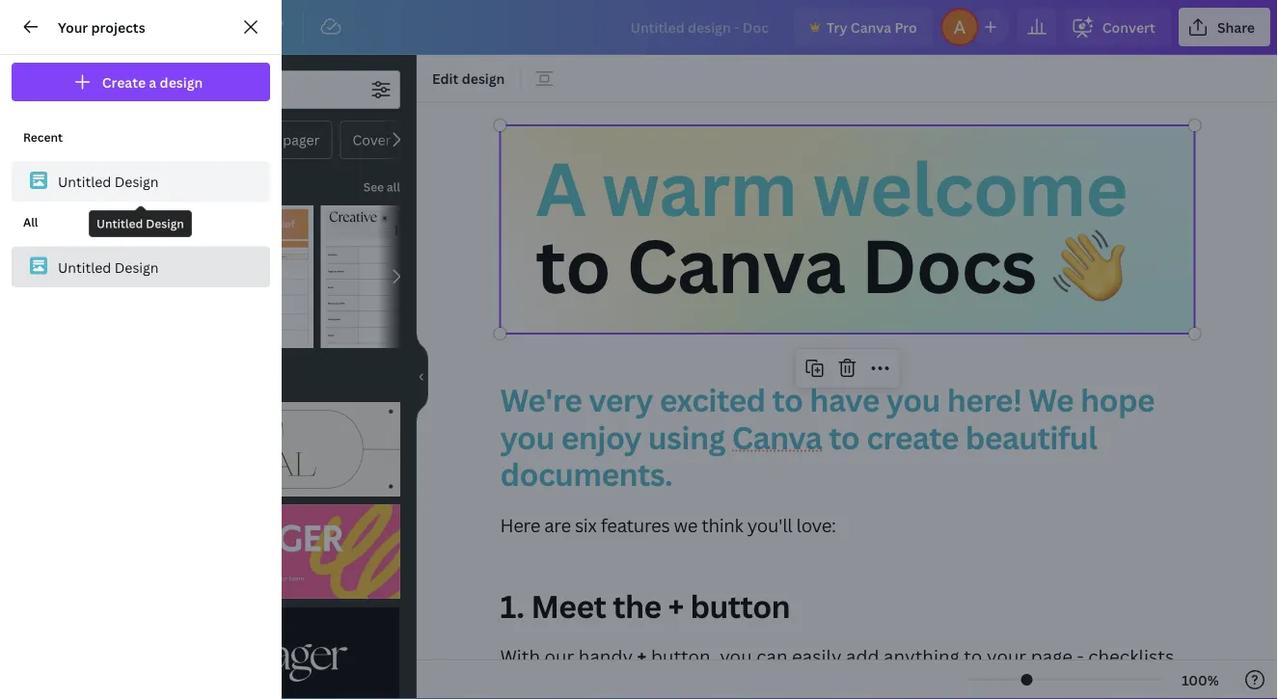 Task type: locate. For each thing, give the bounding box(es) containing it.
1 vertical spatial design
[[146, 216, 184, 232]]

try canva pro
[[827, 18, 917, 36]]

brand
[[21, 233, 49, 246]]

research brief doc in orange teal pink soft pastels style image
[[203, 205, 313, 348]]

design right a
[[160, 73, 203, 91]]

charts,
[[500, 669, 560, 694]]

design
[[462, 69, 505, 87], [160, 73, 203, 91]]

0 vertical spatial untitled design
[[58, 172, 159, 191]]

0 horizontal spatial design
[[160, 73, 203, 91]]

a warm welcome
[[536, 138, 1127, 238]]

doc templates
[[85, 177, 181, 195]]

1 vertical spatial +
[[637, 644, 647, 668]]

templates button
[[0, 55, 69, 124]]

templates
[[114, 177, 181, 195]]

untitled design list
[[12, 117, 270, 202], [12, 202, 270, 287]]

1 untitled design button from the top
[[12, 161, 270, 202]]

0 vertical spatial untitled design button
[[12, 161, 270, 202]]

None text field
[[417, 102, 1278, 699]]

canva inside button
[[851, 18, 891, 36]]

try canva pro button
[[794, 8, 933, 46]]

the
[[613, 586, 661, 628]]

checklists,
[[1088, 644, 1179, 668]]

edit design
[[432, 69, 505, 87]]

one pager button
[[240, 121, 332, 159]]

+ for handy
[[637, 644, 647, 668]]

0 vertical spatial untitled
[[58, 172, 111, 191]]

excited
[[660, 379, 766, 421]]

untitled design right elements
[[58, 172, 159, 191]]

you inside button, you can easily add anything to your page - checklists, charts, graphics, and more!
[[720, 644, 752, 668]]

untitled design list down create a design 'dropdown button'
[[12, 117, 270, 202]]

easily
[[792, 644, 842, 668]]

features
[[601, 513, 670, 537]]

one pager doc in black and white blue light blue classic professional style image
[[85, 205, 195, 348]]

edit design button
[[424, 63, 513, 94]]

untitled for all
[[58, 258, 111, 276]]

2 vertical spatial canva
[[732, 416, 822, 458]]

you right have
[[886, 379, 940, 421]]

2 untitled design button from the top
[[12, 246, 270, 287]]

add
[[846, 644, 879, 668]]

main menu bar
[[0, 0, 1278, 55]]

1 vertical spatial untitled design button
[[12, 246, 270, 287]]

all
[[23, 214, 38, 230]]

you'll
[[747, 513, 792, 537]]

untitled design
[[58, 172, 159, 191], [96, 216, 184, 232], [58, 258, 159, 276]]

untitled design button down templates
[[12, 246, 270, 287]]

design
[[115, 172, 159, 191], [146, 216, 184, 232], [115, 258, 159, 276]]

1.
[[500, 586, 524, 628]]

button, you can easily add anything to your page - checklists, charts, graphics, and more!
[[500, 644, 1183, 694]]

meet
[[531, 586, 606, 628]]

2 horizontal spatial you
[[886, 379, 940, 421]]

you
[[886, 379, 940, 421], [500, 416, 554, 458], [720, 644, 752, 668]]

create a design button
[[12, 63, 270, 101]]

+ right the
[[668, 586, 684, 628]]

1 vertical spatial canva
[[627, 215, 845, 315]]

handy
[[579, 644, 633, 668]]

using
[[648, 416, 725, 458]]

+
[[668, 586, 684, 628], [637, 644, 647, 668]]

design down doc templates
[[115, 258, 159, 276]]

one
[[253, 131, 279, 149]]

see all button
[[361, 167, 402, 205]]

design right edit
[[462, 69, 505, 87]]

event/business proposal professional docs banner in beige dark brown warm classic style image
[[85, 402, 400, 497]]

letter
[[394, 131, 431, 149]]

2 vertical spatial design
[[115, 258, 159, 276]]

0 vertical spatial +
[[668, 586, 684, 628]]

button
[[690, 586, 790, 628]]

you left 'can'
[[720, 644, 752, 668]]

design right doc
[[115, 172, 159, 191]]

documents.
[[500, 453, 673, 495]]

untitled design list down templates
[[12, 202, 270, 287]]

1 vertical spatial untitled design
[[96, 216, 184, 232]]

to
[[536, 215, 610, 315], [772, 379, 803, 421], [829, 416, 860, 458], [964, 644, 982, 668]]

+ right handy
[[637, 644, 647, 668]]

canva inside we're very excited to have you here! we hope you enjoy using canva to create beautiful documents.
[[732, 416, 822, 458]]

untitled design button
[[12, 161, 270, 202], [12, 246, 270, 287]]

design inside button
[[462, 69, 505, 87]]

home link
[[62, 8, 132, 46]]

your
[[58, 18, 88, 36]]

0 vertical spatial design
[[115, 172, 159, 191]]

2 vertical spatial untitled design
[[58, 258, 159, 276]]

warm
[[602, 138, 797, 238]]

2 vertical spatial untitled
[[58, 258, 111, 276]]

can
[[756, 644, 788, 668]]

none text field containing a warm welcome
[[417, 102, 1278, 699]]

think
[[702, 513, 743, 537]]

untitled design button up one pager doc in black and white blue light blue classic professional style image
[[12, 161, 270, 202]]

you left the enjoy
[[500, 416, 554, 458]]

1 horizontal spatial +
[[668, 586, 684, 628]]

doc templates button
[[83, 167, 183, 205]]

Design title text field
[[615, 8, 786, 46]]

create
[[102, 73, 146, 91]]

welcome
[[813, 138, 1127, 238]]

convert
[[1102, 18, 1156, 36]]

recent
[[23, 129, 63, 145]]

untitled
[[58, 172, 111, 191], [96, 216, 143, 232], [58, 258, 111, 276]]

docs
[[861, 215, 1036, 315]]

love:
[[796, 513, 836, 537]]

1 horizontal spatial design
[[462, 69, 505, 87]]

1 horizontal spatial you
[[720, 644, 752, 668]]

cover letter button
[[340, 121, 443, 159]]

canva for pro
[[851, 18, 891, 36]]

untitled design down doc
[[58, 258, 159, 276]]

0 horizontal spatial +
[[637, 644, 647, 668]]

0 vertical spatial canva
[[851, 18, 891, 36]]

creative brief doc in black and white grey editorial style image
[[321, 205, 431, 348]]

here
[[500, 513, 540, 537]]

more!
[[684, 669, 735, 694]]

anything
[[884, 644, 960, 668]]

untitled design down templates
[[96, 216, 184, 232]]

canva
[[851, 18, 891, 36], [627, 215, 845, 315], [732, 416, 822, 458]]

design down templates
[[146, 216, 184, 232]]



Task type: vqa. For each thing, say whether or not it's contained in the screenshot.
the rightmost the you
yes



Task type: describe. For each thing, give the bounding box(es) containing it.
design for recent
[[115, 172, 159, 191]]

all
[[387, 179, 400, 195]]

convert button
[[1064, 8, 1171, 46]]

with our handy +
[[500, 644, 647, 668]]

elements button
[[0, 124, 69, 194]]

untitled design button for recent
[[12, 161, 270, 202]]

+ for the
[[668, 586, 684, 628]]

cover
[[353, 131, 391, 149]]

see
[[363, 179, 384, 195]]

button,
[[651, 644, 715, 668]]

our
[[545, 644, 574, 668]]

untitled design for all
[[58, 258, 159, 276]]

page
[[1031, 644, 1073, 668]]

design for all
[[115, 258, 159, 276]]

pager
[[283, 131, 320, 149]]

elements
[[13, 164, 57, 177]]

a
[[536, 138, 586, 238]]

a
[[149, 73, 157, 91]]

project overview/one-pager professional docs banner in pink dark blue yellow playful abstract style image
[[85, 505, 400, 599]]

we're very excited to have you here! we hope you enjoy using canva to create beautiful documents.
[[500, 379, 1161, 495]]

1 untitled design list from the top
[[12, 117, 270, 202]]

1. meet the + button
[[500, 586, 790, 628]]

project overview/one-pager professional docs banner in black white sleek monochrome style image
[[85, 607, 400, 699]]

home
[[77, 18, 116, 36]]

👋
[[1053, 215, 1125, 315]]

-
[[1077, 644, 1084, 668]]

2 untitled design list from the top
[[12, 202, 270, 287]]

brand button
[[0, 194, 69, 263]]

have
[[810, 379, 880, 421]]

pro
[[895, 18, 917, 36]]

1 vertical spatial untitled
[[96, 216, 143, 232]]

to inside button, you can easily add anything to your page - checklists, charts, graphics, and more!
[[964, 644, 982, 668]]

templates
[[10, 95, 59, 108]]

hope
[[1080, 379, 1155, 421]]

untitled design for recent
[[58, 172, 159, 191]]

very
[[589, 379, 653, 421]]

beautiful
[[965, 416, 1097, 458]]

here!
[[947, 379, 1022, 421]]

projects
[[91, 18, 145, 36]]

here are six features we think you'll love:
[[500, 513, 836, 537]]

try
[[827, 18, 847, 36]]

untitled for recent
[[58, 172, 111, 191]]

we
[[674, 513, 698, 537]]

side panel tab list
[[0, 55, 69, 472]]

we
[[1029, 379, 1074, 421]]

your
[[987, 644, 1027, 668]]

0 horizontal spatial you
[[500, 416, 554, 458]]

with
[[500, 644, 540, 668]]

are
[[544, 513, 571, 537]]

one pager
[[253, 131, 320, 149]]

to canva docs 👋
[[536, 215, 1125, 315]]

hide image
[[416, 331, 428, 423]]

design inside 'dropdown button'
[[160, 73, 203, 91]]

create
[[866, 416, 959, 458]]

Search Doc templates search field
[[123, 71, 362, 108]]

doc
[[85, 177, 111, 195]]

edit
[[432, 69, 459, 87]]

create a design
[[102, 73, 203, 91]]

cover letter
[[353, 131, 431, 149]]

see all
[[363, 179, 400, 195]]

we're
[[500, 379, 582, 421]]

and
[[647, 669, 680, 694]]

graphics,
[[564, 669, 643, 694]]

enjoy
[[561, 416, 641, 458]]

six
[[575, 513, 597, 537]]

untitled design button for all
[[12, 246, 270, 287]]

canva for docs
[[627, 215, 845, 315]]

your projects
[[58, 18, 145, 36]]



